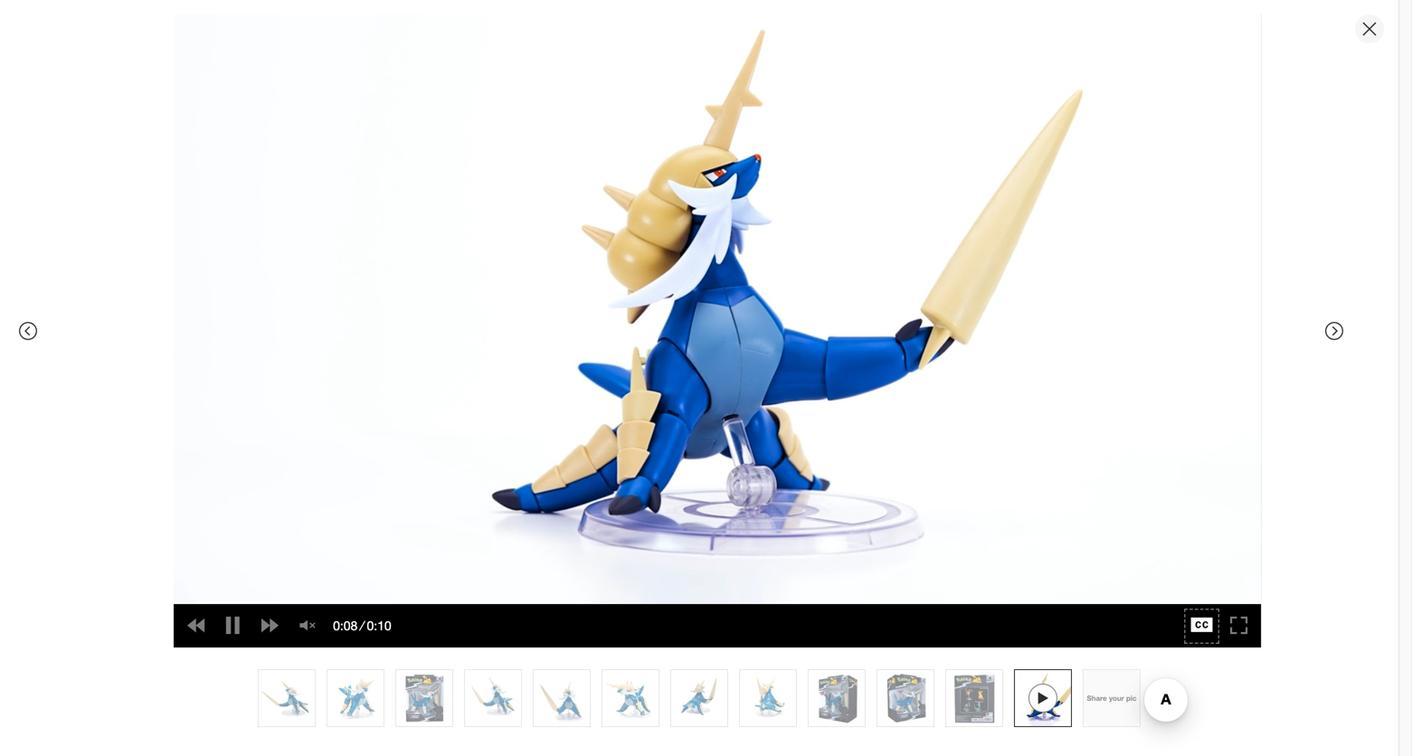 Task type: describe. For each thing, give the bounding box(es) containing it.
available
[[721, 400, 783, 418]]

0:08 ∕ 0:10
[[333, 618, 391, 634]]

share your pic
[[1087, 694, 1137, 703]]

with inside save 5% every day with redcard
[[757, 590, 782, 606]]

2
[[808, 421, 816, 439]]

oakridge
[[860, 373, 919, 390]]

0:08 ∕ 0:10 dialog
[[0, 0, 1412, 756]]

san
[[796, 373, 821, 390]]

purchased
[[757, 240, 818, 256]]

shop all link
[[721, 91, 824, 107]]

shop
[[721, 91, 751, 107]]

What can we help you find? suggestions appear below search field
[[653, 16, 1104, 56]]

available for delivery
[[901, 329, 943, 343]]

you
[[822, 400, 846, 418]]

save
[[750, 222, 773, 236]]

0 vertical spatial pok&#233;mon select trainer series samurott action figure (target exclusive), 3 of 13 image
[[81, 314, 372, 605]]

ready
[[721, 421, 762, 439]]

samurott
[[1028, 112, 1121, 137]]

$9.99
[[721, 191, 772, 217]]

(target
[[721, 138, 789, 163]]

eligible
[[757, 529, 804, 547]]

pok&#233;mon select trainer series samurott action figure (target exclusive), 8 of 13 image
[[740, 670, 796, 726]]

orders
[[840, 648, 877, 664]]

$100
[[908, 648, 936, 664]]

exclusive)
[[795, 138, 894, 163]]

at
[[780, 373, 792, 390]]

sale
[[721, 220, 747, 236]]

not for delivery
[[881, 329, 898, 343]]

on
[[823, 648, 837, 664]]

when
[[721, 240, 754, 256]]

trainer
[[887, 112, 954, 137]]

$9.99 sale save when purchased online
[[721, 191, 855, 256]]

series
[[960, 112, 1022, 137]]

pokémon
[[721, 112, 813, 137]]

online
[[821, 240, 855, 256]]

delivery not available
[[881, 309, 943, 343]]

available for pickup
[[753, 329, 795, 342]]

eligible for registries
[[757, 529, 889, 547]]

share your pic button
[[1083, 669, 1141, 727]]

sold
[[748, 373, 776, 390]]

pickup not available
[[733, 308, 795, 342]]

pok&#233;mon select trainer series samurott action figure (target exclusive), 2 of 13 image
[[327, 670, 384, 726]]

not left sold
[[721, 373, 744, 390]]

play pok&#233;mon select trainer series samurott action figure (target exclusive), 12 of 13, play video image
[[1015, 670, 1071, 726]]

pok&#233;mon select trainer series samurott action figure (target exclusive), 10 of 13 image
[[877, 670, 934, 726]]

0 horizontal spatial pok&#233;mon select trainer series samurott action figure (target exclusive), 5 of 13 image
[[81, 619, 372, 756]]

1 vertical spatial pok&#233;mon select trainer series samurott action figure (target exclusive), 1 of 13 image
[[259, 670, 315, 726]]

not sold at san jose oakridge
[[721, 373, 919, 390]]

pok&#233;mon select trainer series samurott action figure (target exclusive), 11 of 13 image
[[946, 670, 1002, 726]]

day
[[862, 569, 886, 587]]

1 vertical spatial pok&#233;mon select trainer series samurott action figure (target exclusive), 3 of 13 image
[[396, 670, 452, 726]]



Task type: vqa. For each thing, say whether or not it's contained in the screenshot.
available in Delivery Not available
yes



Task type: locate. For each thing, give the bounding box(es) containing it.
2 with from the top
[[757, 648, 782, 664]]

0 vertical spatial with
[[757, 590, 782, 606]]

0:10
[[367, 618, 391, 634]]

0 vertical spatial pok&#233;mon select trainer series samurott action figure (target exclusive), 1 of 13 image
[[81, 0, 678, 28]]

pok&#233;mon select trainer series samurott action figure (target exclusive), 4 of 13 image
[[386, 314, 678, 605], [465, 670, 521, 726]]

every
[[820, 569, 858, 587]]

not
[[733, 329, 750, 342], [881, 329, 898, 343], [721, 373, 744, 390]]

within
[[766, 421, 804, 439]]

action
[[1126, 112, 1190, 137]]

redcard
[[786, 590, 836, 606]]

over
[[881, 648, 905, 664]]

near
[[787, 400, 818, 418]]

pickup
[[733, 308, 780, 325]]

pok&#233;mon select trainer series samurott action figure (target exclusive), 6 of 13 image
[[386, 619, 678, 756], [602, 670, 659, 726]]

not inside the pickup not available
[[733, 329, 750, 342]]

0 horizontal spatial pok&#233;mon select trainer series samurott action figure (target exclusive), 3 of 13 image
[[81, 314, 372, 605]]

∕
[[361, 618, 363, 634]]

1 vertical spatial with
[[757, 648, 782, 664]]

1 horizontal spatial pok&#233;mon select trainer series samurott action figure (target exclusive), 3 of 13 image
[[396, 670, 452, 726]]

all
[[755, 91, 767, 107]]

your
[[1109, 694, 1124, 703]]

pok&#233;mon select trainer series samurott action figure (target exclusive), 1 of 13 image
[[81, 0, 678, 28], [259, 670, 315, 726]]

hours
[[820, 421, 857, 439]]

5%
[[794, 569, 816, 587]]

available near you ready within 2 hours
[[721, 400, 857, 439]]

jose
[[825, 373, 856, 390]]

with down save
[[757, 590, 782, 606]]

0 vertical spatial pok&#233;mon select trainer series samurott action figure (target exclusive), 4 of 13 image
[[386, 314, 678, 605]]

san jose oakridge button
[[796, 371, 919, 392]]

share
[[1087, 694, 1107, 703]]

with affirm on orders over $100
[[757, 648, 936, 664]]

not down delivery
[[881, 329, 898, 343]]

available down delivery
[[901, 329, 943, 343]]

with left "affirm"
[[757, 648, 782, 664]]

with
[[757, 590, 782, 606], [757, 648, 782, 664]]

pok&#233;mon select trainer series samurott action figure (target exclusive), 7 of 13 image
[[671, 670, 727, 726]]

1 vertical spatial pok&#233;mon select trainer series samurott action figure (target exclusive), 4 of 13 image
[[465, 670, 521, 726]]

pok&#233;mon select trainer series samurott action figure (target exclusive), 5 of 13 image
[[81, 619, 372, 756], [534, 670, 590, 726]]

figure
[[1196, 112, 1258, 137]]

available inside the pickup not available
[[753, 329, 795, 342]]

1 horizontal spatial available
[[901, 329, 943, 343]]

pok&#233;mon select trainer series samurott action figure (target exclusive), 5 of 13 image inside 0:08 ∕ 0:10 dialog
[[534, 670, 590, 726]]

pok&#233;mon select trainer series samurott action figure (target exclusive), 2 of 13, play video image
[[81, 43, 678, 299]]

available down pickup
[[753, 329, 795, 342]]

pok&#233;mon select trainer series samurott action figure (target exclusive), 3 of 13 image
[[81, 314, 372, 605], [396, 670, 452, 726]]

affirm
[[786, 648, 819, 664]]

1 horizontal spatial pok&#233;mon select trainer series samurott action figure (target exclusive), 5 of 13 image
[[534, 670, 590, 726]]

pok&#233;mon select trainer series samurott action figure (target exclusive), 9 of 13 image
[[809, 670, 865, 726]]

1 with from the top
[[757, 590, 782, 606]]

save
[[757, 569, 790, 587]]

0 horizontal spatial available
[[753, 329, 795, 342]]

save 5% every day with redcard
[[757, 569, 886, 606]]

not down pickup
[[733, 329, 750, 342]]

pic
[[1126, 694, 1137, 703]]

available
[[753, 329, 795, 342], [901, 329, 943, 343]]

0:08
[[333, 618, 358, 634]]

delivery
[[881, 309, 937, 326]]

available inside delivery not available
[[901, 329, 943, 343]]

shop all pokémon select trainer series samurott action figure (target exclusive)
[[721, 91, 1258, 163]]

registries
[[829, 529, 889, 547]]

select
[[819, 112, 881, 137]]

not for pickup
[[733, 329, 750, 342]]

not inside delivery not available
[[881, 329, 898, 343]]

for
[[808, 529, 825, 547]]



